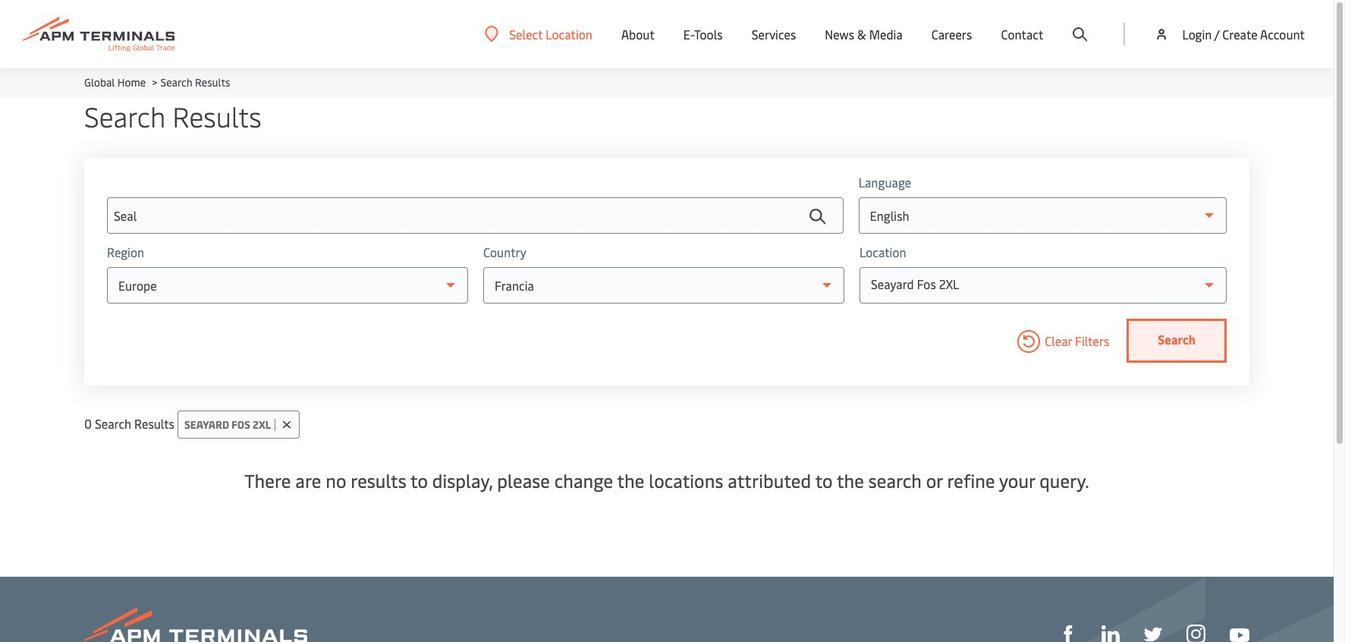 Task type: locate. For each thing, give the bounding box(es) containing it.
about button
[[622, 0, 655, 68]]

1 horizontal spatial 2xl
[[939, 276, 960, 292]]

location down 'language' on the top of the page
[[860, 244, 907, 260]]

1 vertical spatial results
[[172, 97, 262, 134]]

0 horizontal spatial location
[[546, 25, 593, 42]]

seayard fos 2xl inside button
[[184, 417, 271, 432]]

seayard
[[871, 276, 914, 292], [184, 417, 229, 432]]

0 horizontal spatial to
[[411, 468, 428, 493]]

Search query input text field
[[107, 197, 844, 234]]

0 vertical spatial location
[[546, 25, 593, 42]]

to right attributed at bottom
[[816, 468, 833, 493]]

location right select
[[546, 25, 593, 42]]

your
[[1000, 468, 1036, 493]]

linkedin__x28_alt_x29__3_ link
[[1102, 624, 1120, 642]]

1 vertical spatial fos
[[231, 417, 250, 432]]

seayard fos 2xl
[[871, 276, 960, 292], [184, 417, 271, 432]]

please
[[497, 468, 550, 493]]

apmt footer logo image
[[84, 607, 307, 642]]

results
[[351, 468, 407, 493]]

media
[[870, 26, 903, 43]]

0 horizontal spatial fos
[[231, 417, 250, 432]]

1 vertical spatial 2xl
[[253, 417, 271, 432]]

results down "global home > search results"
[[172, 97, 262, 134]]

0 horizontal spatial the
[[617, 468, 645, 493]]

to right results
[[411, 468, 428, 493]]

news & media
[[825, 26, 903, 43]]

the
[[617, 468, 645, 493], [837, 468, 865, 493]]

contact button
[[1002, 0, 1044, 68]]

clear
[[1045, 332, 1073, 349]]

1 the from the left
[[617, 468, 645, 493]]

0 horizontal spatial seayard fos 2xl
[[184, 417, 271, 432]]

0 search results
[[84, 415, 175, 432]]

no
[[326, 468, 347, 493]]

1 vertical spatial seayard fos 2xl
[[184, 417, 271, 432]]

e-
[[684, 26, 695, 43]]

clear filters
[[1045, 332, 1110, 349]]

1 to from the left
[[411, 468, 428, 493]]

search
[[869, 468, 922, 493]]

>
[[152, 75, 158, 90]]

1 horizontal spatial seayard
[[871, 276, 914, 292]]

are
[[295, 468, 321, 493]]

location
[[546, 25, 593, 42], [860, 244, 907, 260]]

search results
[[84, 97, 262, 134]]

the left search at the right bottom of the page
[[837, 468, 865, 493]]

1 horizontal spatial to
[[816, 468, 833, 493]]

1 horizontal spatial location
[[860, 244, 907, 260]]

results
[[195, 75, 230, 90], [172, 97, 262, 134], [134, 415, 175, 432]]

there are no results to display, please change the locations attributed to the search or refine your query.
[[245, 468, 1090, 493]]

0 vertical spatial 2xl
[[939, 276, 960, 292]]

search
[[161, 75, 193, 90], [84, 97, 166, 134], [1159, 331, 1196, 348], [95, 415, 131, 432]]

0 vertical spatial seayard fos 2xl
[[871, 276, 960, 292]]

tools
[[695, 26, 723, 43]]

results up search results
[[195, 75, 230, 90]]

2xl
[[939, 276, 960, 292], [253, 417, 271, 432]]

country
[[484, 244, 527, 260]]

language
[[859, 174, 912, 191]]

to
[[411, 468, 428, 493], [816, 468, 833, 493]]

you tube link
[[1230, 624, 1250, 642]]

careers button
[[932, 0, 973, 68]]

careers
[[932, 26, 973, 43]]

0
[[84, 415, 92, 432]]

or
[[927, 468, 943, 493]]

global home > search results
[[84, 75, 230, 90]]

twitter image
[[1145, 626, 1163, 642]]

0 horizontal spatial 2xl
[[253, 417, 271, 432]]

Page number field
[[1179, 522, 1204, 547]]

fos
[[917, 276, 937, 292], [231, 417, 250, 432]]

the right change at the left of page
[[617, 468, 645, 493]]

results right 0
[[134, 415, 175, 432]]

1 vertical spatial seayard
[[184, 417, 229, 432]]

0 vertical spatial fos
[[917, 276, 937, 292]]

attributed
[[728, 468, 812, 493]]

account
[[1261, 26, 1306, 43]]

0 vertical spatial seayard
[[871, 276, 914, 292]]

region
[[107, 244, 144, 260]]

fill 44 link
[[1145, 624, 1163, 642]]

1 horizontal spatial the
[[837, 468, 865, 493]]

display,
[[433, 468, 493, 493]]

filters
[[1076, 332, 1110, 349]]

0 horizontal spatial seayard
[[184, 417, 229, 432]]

global home link
[[84, 75, 146, 90]]



Task type: describe. For each thing, give the bounding box(es) containing it.
e-tools
[[684, 26, 723, 43]]

login
[[1183, 26, 1213, 43]]

&
[[858, 26, 867, 43]]

change
[[555, 468, 613, 493]]

login / create account
[[1183, 26, 1306, 43]]

select location
[[510, 25, 593, 42]]

2 to from the left
[[816, 468, 833, 493]]

there
[[245, 468, 291, 493]]

2 vertical spatial results
[[134, 415, 175, 432]]

linkedin image
[[1102, 626, 1120, 642]]

news & media button
[[825, 0, 903, 68]]

0 vertical spatial results
[[195, 75, 230, 90]]

clear filters button
[[1013, 319, 1110, 363]]

instagram link
[[1187, 624, 1206, 642]]

fos inside button
[[231, 417, 250, 432]]

2 the from the left
[[837, 468, 865, 493]]

select location button
[[485, 25, 593, 42]]

seayard fos 2xl button
[[178, 411, 300, 439]]

services
[[752, 26, 797, 43]]

query.
[[1040, 468, 1090, 493]]

instagram image
[[1187, 625, 1206, 642]]

1 horizontal spatial fos
[[917, 276, 937, 292]]

global
[[84, 75, 115, 90]]

e-tools button
[[684, 0, 723, 68]]

search button
[[1127, 319, 1227, 363]]

create
[[1223, 26, 1258, 43]]

/
[[1215, 26, 1220, 43]]

1 horizontal spatial seayard fos 2xl
[[871, 276, 960, 292]]

contact
[[1002, 26, 1044, 43]]

locations
[[649, 468, 724, 493]]

news
[[825, 26, 855, 43]]

login / create account link
[[1155, 0, 1306, 68]]

facebook image
[[1060, 626, 1078, 642]]

shape link
[[1060, 624, 1078, 642]]

services button
[[752, 0, 797, 68]]

about
[[622, 26, 655, 43]]

youtube image
[[1230, 628, 1250, 642]]

refine
[[948, 468, 996, 493]]

home
[[117, 75, 146, 90]]

2xl inside button
[[253, 417, 271, 432]]

search inside button
[[1159, 331, 1196, 348]]

select
[[510, 25, 543, 42]]

1 vertical spatial location
[[860, 244, 907, 260]]

seayard inside button
[[184, 417, 229, 432]]



Task type: vqa. For each thing, say whether or not it's contained in the screenshot.
Media
yes



